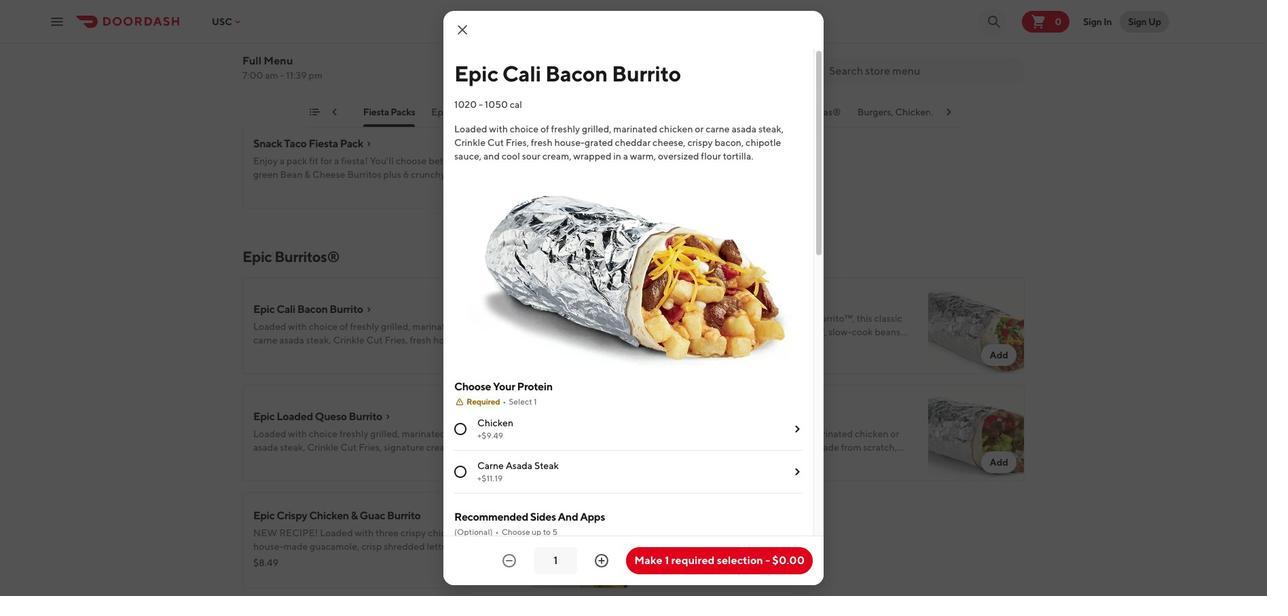 Task type: locate. For each thing, give the bounding box(es) containing it.
0 horizontal spatial bacon
[[297, 303, 328, 316]]

snack up enjoy
[[253, 137, 282, 150]]

plus
[[383, 169, 401, 180]]

burritos® inside button
[[453, 107, 496, 118]]

1 horizontal spatial cream,
[[543, 151, 572, 162]]

includes up am
[[253, 48, 290, 59]]

asada for epic fresh guacamole burrito image
[[676, 442, 701, 453]]

or down quesadillas,
[[695, 124, 704, 134]]

0 horizontal spatial snack
[[253, 137, 282, 150]]

taco
[[330, 30, 352, 43], [284, 137, 307, 150]]

made left the from
[[815, 442, 839, 453]]

1 vertical spatial carne
[[253, 335, 277, 346]]

all right gallo,
[[675, 469, 685, 480]]

cheese,
[[653, 137, 686, 148], [291, 348, 324, 359]]

warm, right snack taco fiesta pack "image"
[[630, 151, 656, 162]]

warm, inside the epic cali bacon burrito dialog
[[630, 151, 656, 162]]

sour down meals button
[[522, 151, 541, 162]]

choose inside choose your protein group
[[454, 381, 491, 393]]

all inside enjoy a pack fit for a fiesta! you'll choose between 6 red or green bean & cheese burritos plus 6 crunchy or soft snack tacos; all for one great price!
[[282, 183, 292, 194]]

crispy up shredded
[[401, 528, 426, 539]]

0 horizontal spatial carne
[[253, 335, 277, 346]]

cut inside the epic cali bacon burrito dialog
[[488, 137, 504, 148]]

2 horizontal spatial wrapped
[[574, 151, 612, 162]]

1 horizontal spatial freshly
[[551, 124, 580, 134]]

chicken
[[288, 30, 328, 43], [331, 48, 367, 59], [478, 418, 514, 429], [309, 509, 349, 522]]

freshly inside loaded with choice of freshly grilled, marinated chicken or carne asada steak, slow-cooked beans made from scratch, cilantro lime rice, fresh house-made guacamole, and pico de gallo, all in a warm, oversized flour tortilla.
[[747, 429, 776, 439]]

makes up item search 'search field'
[[881, 48, 909, 59]]

crunchy
[[411, 169, 446, 180]]

loaded inside the epic cali bacon burrito dialog
[[454, 124, 487, 134]]

1 right the make
[[665, 554, 669, 567]]

easy up quesadillas,
[[662, 62, 682, 73]]

asada inside loaded with choice of freshly grilled, marinated chicken or carne asada steak, slow-cooked beans made from scratch, cilantro lime rice, fresh house-made guacamole, and pico de gallo, all in a warm, oversized flour tortilla.
[[676, 442, 701, 453]]

snack down red
[[477, 169, 503, 180]]

shredded
[[384, 541, 425, 552]]

0 horizontal spatial crispy
[[326, 348, 351, 359]]

0 vertical spatial of
[[541, 124, 549, 134]]

made
[[815, 442, 839, 453], [779, 456, 803, 467], [284, 541, 308, 552]]

epic cali bacon burrito dialog
[[444, 11, 824, 596]]

made down beans
[[779, 456, 803, 467]]

burrito inside epic crispy chicken & guac burrito new recipe! loaded with three crispy chicken strips, fresh house-made guacamole, crisp shredded lettuce, fresh diced tomatoes, and creamy ranch sauce, wrapped in a warm, oversized flour tortilla.
[[387, 509, 421, 522]]

bacon inside dialog
[[545, 60, 608, 86]]

1 horizontal spatial chipotle
[[746, 137, 781, 148]]

1 horizontal spatial epic burritos®
[[432, 107, 496, 118]]

choose
[[454, 381, 491, 393], [502, 527, 530, 537]]

bean inside includes 6 value tacos and 6 bean & cheese burritos. makes an easy family meal or party starter!
[[775, 48, 798, 59]]

1 family from the left
[[355, 62, 382, 73]]

• down your
[[503, 397, 506, 407]]

for right fit
[[320, 156, 332, 166]]

tacos inside includes 6 grilled chicken tacos and 6 bean & cheese burritos. makes an easy family meal or party starter!
[[369, 48, 394, 59]]

1 vertical spatial cheddar
[[253, 348, 289, 359]]

in
[[614, 151, 621, 162], [324, 362, 332, 373], [687, 469, 695, 480], [445, 555, 453, 566]]

all inside loaded with choice of freshly grilled, marinated chicken or carne asada steak, slow-cooked beans made from scratch, cilantro lime rice, fresh house-made guacamole, and pico de gallo, all in a warm, oversized flour tortilla.
[[675, 469, 685, 480]]

1 inside choose your protein group
[[534, 397, 537, 407]]

taco up pack
[[284, 137, 307, 150]]

2 vertical spatial -
[[766, 554, 770, 567]]

make 1 required selection - $0.00
[[635, 554, 805, 567]]

0 horizontal spatial grilled,
[[381, 321, 411, 332]]

and down the from
[[857, 456, 873, 467]]

guacamole,
[[805, 456, 855, 467], [310, 541, 360, 552]]

cheddar inside the epic cali bacon burrito dialog
[[615, 137, 651, 148]]

family down grilled chicken taco fiesta pack
[[355, 62, 382, 73]]

2 party from the left
[[745, 62, 768, 73]]

choice inside loaded with choice of freshly grilled, marinated chicken or carne asada steak, slow-cooked beans made from scratch, cilantro lime rice, fresh house-made guacamole, and pico de gallo, all in a warm, oversized flour tortilla.
[[706, 429, 734, 439]]

1 vertical spatial marinated
[[413, 321, 456, 332]]

choice for epic cali bacon burrito image
[[309, 321, 338, 332]]

menu
[[264, 54, 293, 67], [322, 107, 347, 118]]

sign left up
[[1129, 16, 1147, 27]]

epic cali bacon burrito inside dialog
[[454, 60, 681, 86]]

1 horizontal spatial 1
[[665, 554, 669, 567]]

1 horizontal spatial sour
[[522, 151, 541, 162]]

marinated for epic fresh guacamole burrito image
[[809, 429, 853, 439]]

& inside epic crispy chicken & guac burrito new recipe! loaded with three crispy chicken strips, fresh house-made guacamole, crisp shredded lettuce, fresh diced tomatoes, and creamy ranch sauce, wrapped in a warm, oversized flour tortilla.
[[351, 509, 358, 522]]

snack taco fiesta pack
[[253, 137, 363, 150]]

asada for epic cali bacon burrito image
[[279, 335, 304, 346]]

recommended sides and apps (optional) • choose up to 5
[[454, 511, 605, 537]]

add
[[593, 77, 612, 88], [990, 77, 1009, 88], [593, 350, 612, 361], [990, 350, 1009, 361], [990, 457, 1009, 468], [593, 564, 612, 575]]

tortilla. down beans
[[797, 469, 827, 480]]

for
[[320, 156, 332, 166], [294, 183, 306, 194]]

1 vertical spatial made
[[779, 456, 803, 467]]

and right value in the top of the page
[[749, 48, 766, 59]]

creamy
[[316, 555, 348, 566]]

sign left in
[[1084, 16, 1102, 27]]

0 vertical spatial wrapped
[[574, 151, 612, 162]]

1 horizontal spatial epic cali bacon burrito
[[454, 60, 681, 86]]

carne asada steak +$11.19
[[478, 461, 559, 484]]

carne for epic cali bacon burrito image
[[253, 335, 277, 346]]

& up crunchtadas®
[[799, 48, 806, 59]]

asada
[[506, 461, 533, 472]]

0 horizontal spatial cheddar
[[253, 348, 289, 359]]

1 horizontal spatial cheddar
[[615, 137, 651, 148]]

cool
[[502, 151, 520, 162], [469, 348, 487, 359]]

protein
[[517, 381, 553, 393]]

meals button
[[512, 105, 538, 127]]

meal down value in the top of the page
[[712, 62, 733, 73]]

fiesta packs
[[364, 107, 416, 118]]

quesadillas,
[[678, 107, 731, 118]]

1 an from the left
[[322, 62, 332, 73]]

$8.49 down the combo
[[650, 343, 675, 354]]

1 horizontal spatial burritos.
[[842, 48, 879, 59]]

1 vertical spatial menu
[[322, 107, 347, 118]]

warm, down diced
[[462, 555, 488, 566]]

sour up choose your protein
[[489, 348, 508, 359]]

cheese, down quesadillas,
[[653, 137, 686, 148]]

grilled up full
[[253, 30, 286, 43]]

party
[[417, 62, 440, 73], [745, 62, 768, 73]]

0 vertical spatial pack
[[386, 30, 409, 43]]

epic cali bacon burrito image
[[532, 278, 628, 374]]

a inside loaded with choice of freshly grilled, marinated chicken or carne asada steak, slow-cooked beans made from scratch, cilantro lime rice, fresh house-made guacamole, and pico de gallo, all in a warm, oversized flour tortilla.
[[697, 469, 702, 480]]

2 vertical spatial sauce,
[[376, 555, 403, 566]]

0 vertical spatial $8.49
[[650, 343, 675, 354]]

2 horizontal spatial marinated
[[809, 429, 853, 439]]

warm, down rice,
[[704, 469, 730, 480]]

cooked
[[753, 442, 786, 453]]

cheese inside includes 6 grilled chicken tacos and 6 bean & cheese burritos. makes an easy family meal or party starter!
[[454, 48, 487, 59]]

crispy down quesadillas,
[[688, 137, 713, 148]]

- left $0.00
[[766, 554, 770, 567]]

great
[[326, 183, 349, 194]]

fiesta up fit
[[309, 137, 338, 150]]

1 easy from the left
[[334, 62, 354, 73]]

epic crispy chicken & guac burrito new recipe! loaded with three crispy chicken strips, fresh house-made guacamole, crisp shredded lettuce, fresh diced tomatoes, and creamy ranch sauce, wrapped in a warm, oversized flour tortilla.
[[253, 509, 513, 579]]

2 family from the left
[[684, 62, 710, 73]]

epic
[[454, 60, 498, 86], [432, 107, 451, 118], [242, 248, 272, 266], [650, 295, 671, 308], [253, 303, 275, 316], [253, 410, 275, 423], [253, 509, 275, 522]]

0 vertical spatial steak,
[[759, 124, 784, 134]]

tacos down grilled chicken taco fiesta pack
[[369, 48, 394, 59]]

1 vertical spatial steak,
[[306, 335, 331, 346]]

& inside includes 6 value tacos and 6 bean & cheese burritos. makes an easy family meal or party starter!
[[799, 48, 806, 59]]

0 vertical spatial crispy
[[688, 137, 713, 148]]

0 horizontal spatial meal
[[383, 62, 404, 73]]

burritos. inside includes 6 grilled chicken tacos and 6 bean & cheese burritos. makes an easy family meal or party starter!
[[253, 62, 290, 73]]

tortilla. down 'creamy'
[[318, 569, 349, 579]]

grilled up pm
[[300, 48, 329, 59]]

starter! inside includes 6 value tacos and 6 bean & cheese burritos. makes an easy family meal or party starter!
[[770, 62, 801, 73]]

epic loaded queso burrito image
[[532, 385, 628, 482]]

cheese up crunchtadas®
[[807, 48, 840, 59]]

2 easy from the left
[[662, 62, 682, 73]]

0 horizontal spatial tacos
[[369, 48, 394, 59]]

add button for loaded with choice of freshly grilled, marinated chicken or carne asada steak, slow-cooked beans made from scratch, cilantro lime rice, fresh house-made guacamole, and pico de gallo, all in a warm, oversized flour tortilla.
[[982, 452, 1017, 473]]

fiesta left packs
[[364, 107, 389, 118]]

flour inside epic crispy chicken & guac burrito new recipe! loaded with three crispy chicken strips, fresh house-made guacamole, crisp shredded lettuce, fresh diced tomatoes, and creamy ranch sauce, wrapped in a warm, oversized flour tortilla.
[[296, 569, 317, 579]]

1 horizontal spatial all
[[675, 469, 685, 480]]

crispy
[[688, 137, 713, 148], [326, 348, 351, 359], [401, 528, 426, 539]]

chicken up +$9.49 at the bottom left of the page
[[478, 418, 514, 429]]

and inside includes 6 grilled chicken tacos and 6 bean & cheese burritos. makes an easy family meal or party starter!
[[395, 48, 412, 59]]

chicken up scratch,
[[855, 429, 889, 439]]

for left one
[[294, 183, 306, 194]]

bacon, inside the epic cali bacon burrito dialog
[[715, 137, 744, 148]]

none radio inside choose your protein group
[[454, 466, 467, 478]]

0 horizontal spatial marinated
[[413, 321, 456, 332]]

marinated inside loaded with choice of freshly grilled, marinated chicken or carne asada steak, slow-cooked beans made from scratch, cilantro lime rice, fresh house-made guacamole, and pico de gallo, all in a warm, oversized flour tortilla.
[[809, 429, 853, 439]]

0 horizontal spatial sour
[[489, 348, 508, 359]]

1 vertical spatial epic burritos®
[[242, 248, 340, 266]]

soft
[[458, 169, 475, 180]]

crisp
[[361, 541, 382, 552]]

fit
[[309, 156, 318, 166]]

- right 1020
[[479, 99, 483, 110]]

party inside includes 6 value tacos and 6 bean & cheese burritos. makes an easy family meal or party starter!
[[745, 62, 768, 73]]

1 horizontal spatial steak,
[[703, 442, 728, 453]]

- inside full menu 7:00 am - 11:39 pm
[[280, 70, 284, 81]]

None radio
[[454, 466, 467, 478]]

crispy up queso
[[326, 348, 351, 359]]

makes right am
[[292, 62, 320, 73]]

0 horizontal spatial starter!
[[442, 62, 473, 73]]

steak, for epic fresh guacamole burrito image
[[703, 442, 728, 453]]

loaded
[[454, 124, 487, 134], [253, 321, 286, 332], [277, 410, 313, 423], [650, 429, 683, 439], [320, 528, 353, 539]]

1 horizontal spatial crinkle
[[454, 137, 486, 148]]

pack up includes 6 grilled chicken tacos and 6 bean & cheese burritos. makes an easy family meal or party starter!
[[386, 30, 409, 43]]

0 horizontal spatial burritos.
[[253, 62, 290, 73]]

or up nachos,
[[735, 62, 743, 73]]

or inside loaded with choice of freshly grilled, marinated chicken or carne asada steak, slow-cooked beans made from scratch, cilantro lime rice, fresh house-made guacamole, and pico de gallo, all in a warm, oversized flour tortilla.
[[891, 429, 900, 439]]

chicken up 'recipe!'
[[309, 509, 349, 522]]

warm, up queso
[[341, 362, 367, 373]]

epic burritos® button
[[432, 105, 496, 127]]

0 horizontal spatial chipotle
[[384, 348, 420, 359]]

1 vertical spatial crispy
[[326, 348, 351, 359]]

1 vertical spatial cut
[[366, 335, 383, 346]]

1 vertical spatial loaded with choice of freshly grilled, marinated chicken or carne asada steak, crinkle cut fries, fresh house-grated cheddar cheese, crispy bacon, chipotle sauce, and cool sour cream, wrapped in a warm, oversized flour tortilla.
[[253, 321, 508, 373]]

0 vertical spatial menu
[[264, 54, 293, 67]]

1 horizontal spatial meal
[[712, 62, 733, 73]]

1 horizontal spatial choose
[[502, 527, 530, 537]]

1 horizontal spatial choice
[[510, 124, 539, 134]]

fries, inside the epic cali bacon burrito dialog
[[506, 137, 529, 148]]

cheese inside enjoy a pack fit for a fiesta! you'll choose between 6 red or green bean & cheese burritos plus 6 crunchy or soft snack tacos; all for one great price!
[[313, 169, 345, 180]]

the del taco fiesta pack image
[[929, 5, 1025, 101]]

None radio
[[454, 423, 467, 436]]

2 tacos from the left
[[723, 48, 747, 59]]

add for includes 6 grilled chicken tacos and 6 bean & cheese burritos. makes an easy family meal or party starter!
[[593, 77, 612, 88]]

cheese down close epic cali bacon burrito icon
[[454, 48, 487, 59]]

cali
[[503, 60, 541, 86], [277, 303, 295, 316]]

0 vertical spatial cut
[[488, 137, 504, 148]]

cal
[[510, 99, 522, 110]]

2 vertical spatial of
[[736, 429, 745, 439]]

0 horizontal spatial all
[[282, 183, 292, 194]]

tortilla. down quesadillas, nachos, & crunchtadas® button
[[723, 151, 754, 162]]

family down value in the top of the page
[[684, 62, 710, 73]]

2 horizontal spatial steak,
[[759, 124, 784, 134]]

or up packs
[[406, 62, 415, 73]]

chicken up lettuce,
[[428, 528, 462, 539]]

oversized
[[658, 151, 699, 162], [369, 362, 410, 373], [732, 469, 773, 480], [253, 569, 295, 579]]

scratch,
[[863, 442, 897, 453]]

0 vertical spatial bacon
[[545, 60, 608, 86]]

loaded with choice of freshly grilled, marinated chicken or carne asada steak, crinkle cut fries, fresh house-grated cheddar cheese, crispy bacon, chipotle sauce, and cool sour cream, wrapped in a warm, oversized flour tortilla. inside the epic cali bacon burrito dialog
[[454, 124, 784, 162]]

1 includes from the left
[[253, 48, 290, 59]]

1 starter! from the left
[[442, 62, 473, 73]]

starter! up crunchtadas®
[[770, 62, 801, 73]]

cali inside dialog
[[503, 60, 541, 86]]

& right beef
[[736, 295, 742, 308]]

scroll menu navigation left image
[[329, 107, 340, 118]]

1 vertical spatial bacon,
[[353, 348, 382, 359]]

pack
[[386, 30, 409, 43], [340, 137, 363, 150]]

$8.49 for epic combo beef & bean burrito
[[650, 343, 675, 354]]

epic inside epic burritos® button
[[432, 107, 451, 118]]

and up required
[[451, 348, 467, 359]]

0 horizontal spatial makes
[[292, 62, 320, 73]]

grilled, for epic fresh guacamole burrito image
[[778, 429, 807, 439]]

0 vertical spatial chipotle
[[746, 137, 781, 148]]

cool inside the epic cali bacon burrito dialog
[[502, 151, 520, 162]]

tacos right value in the top of the page
[[723, 48, 747, 59]]

1 tacos from the left
[[369, 48, 394, 59]]

choose up required
[[454, 381, 491, 393]]

up
[[532, 527, 542, 537]]

0 horizontal spatial asada
[[279, 335, 304, 346]]

1 party from the left
[[417, 62, 440, 73]]

all right tacos;
[[282, 183, 292, 194]]

0 vertical spatial bacon,
[[715, 137, 744, 148]]

1 vertical spatial all
[[675, 469, 685, 480]]

of inside loaded with choice of freshly grilled, marinated chicken or carne asada steak, slow-cooked beans made from scratch, cilantro lime rice, fresh house-made guacamole, and pico de gallo, all in a warm, oversized flour tortilla.
[[736, 429, 745, 439]]

chicken
[[659, 124, 693, 134], [458, 321, 492, 332], [855, 429, 889, 439], [428, 528, 462, 539]]

1 horizontal spatial fries,
[[506, 137, 529, 148]]

add for includes 6 value tacos and 6 bean & cheese burritos. makes an easy family meal or party starter!
[[990, 77, 1009, 88]]

2 horizontal spatial of
[[736, 429, 745, 439]]

1 meal from the left
[[383, 62, 404, 73]]

fries,
[[506, 137, 529, 148], [385, 335, 408, 346]]

2 an from the left
[[650, 62, 661, 73]]

1 horizontal spatial wrapped
[[405, 555, 443, 566]]

open menu image
[[49, 13, 65, 30]]

chicken down quesadillas,
[[659, 124, 693, 134]]

a inside dialog
[[623, 151, 628, 162]]

of for epic fresh guacamole burrito image
[[736, 429, 745, 439]]

ranch
[[350, 555, 374, 566]]

includes for makes
[[253, 48, 290, 59]]

snack
[[253, 137, 282, 150], [477, 169, 503, 180]]

freshly
[[551, 124, 580, 134], [350, 321, 379, 332], [747, 429, 776, 439]]

cheese up great at the top
[[313, 169, 345, 180]]

2 horizontal spatial freshly
[[747, 429, 776, 439]]

wrapped
[[574, 151, 612, 162], [284, 362, 322, 373], [405, 555, 443, 566]]

1 horizontal spatial bacon,
[[715, 137, 744, 148]]

1 vertical spatial of
[[340, 321, 348, 332]]

1 vertical spatial crinkle
[[333, 335, 365, 346]]

2 vertical spatial choice
[[706, 429, 734, 439]]

flour
[[701, 151, 721, 162], [412, 362, 432, 373], [775, 469, 795, 480], [296, 569, 317, 579]]

- inside button
[[766, 554, 770, 567]]

5
[[552, 527, 558, 537]]

marinated inside the epic cali bacon burrito dialog
[[614, 124, 658, 134]]

grilled
[[253, 30, 286, 43], [300, 48, 329, 59]]

grilled, inside loaded with choice of freshly grilled, marinated chicken or carne asada steak, slow-cooked beans made from scratch, cilantro lime rice, fresh house-made guacamole, and pico de gallo, all in a warm, oversized flour tortilla.
[[778, 429, 807, 439]]

cream, inside the epic cali bacon burrito dialog
[[543, 151, 572, 162]]

increase quantity by 1 image
[[594, 553, 610, 569]]

1 vertical spatial snack
[[477, 169, 503, 180]]

guacamole, down the from
[[805, 456, 855, 467]]

1 vertical spatial cream,
[[253, 362, 282, 373]]

to
[[543, 527, 551, 537]]

2 vertical spatial marinated
[[809, 429, 853, 439]]

chicken down grilled chicken taco fiesta pack
[[331, 48, 367, 59]]

choice inside the epic cali bacon burrito dialog
[[510, 124, 539, 134]]

6
[[292, 48, 298, 59], [414, 48, 419, 59], [689, 48, 694, 59], [768, 48, 773, 59], [469, 156, 475, 166], [403, 169, 409, 180]]

cheddar
[[615, 137, 651, 148], [253, 348, 289, 359]]

and up packs
[[395, 48, 412, 59]]

carne for epic fresh guacamole burrito image
[[650, 442, 674, 453]]

bean
[[421, 48, 444, 59], [775, 48, 798, 59], [280, 169, 303, 180], [744, 295, 769, 308]]

& left guac
[[351, 509, 358, 522]]

1 inside button
[[665, 554, 669, 567]]

close epic cali bacon burrito image
[[454, 22, 471, 38]]

and left 'creamy'
[[298, 555, 314, 566]]

and inside includes 6 value tacos and 6 bean & cheese burritos. makes an easy family meal or party starter!
[[749, 48, 766, 59]]

1 horizontal spatial bacon
[[545, 60, 608, 86]]

pack up fiesta! on the left top
[[340, 137, 363, 150]]

sour inside the epic cali bacon burrito dialog
[[522, 151, 541, 162]]

crunchtadas®
[[777, 107, 842, 118]]

chicken inside epic crispy chicken & guac burrito new recipe! loaded with three crispy chicken strips, fresh house-made guacamole, crisp shredded lettuce, fresh diced tomatoes, and creamy ranch sauce, wrapped in a warm, oversized flour tortilla.
[[309, 509, 349, 522]]

starter! down close epic cali bacon burrito icon
[[442, 62, 473, 73]]

1 sign from the left
[[1084, 16, 1102, 27]]

1 vertical spatial asada
[[279, 335, 304, 346]]

fresh
[[531, 137, 553, 148], [410, 335, 432, 346], [725, 456, 747, 467], [491, 528, 513, 539], [462, 541, 484, 552]]

0 vertical spatial grated
[[585, 137, 613, 148]]

of for epic cali bacon burrito image
[[340, 321, 348, 332]]

sauce, inside the epic cali bacon burrito dialog
[[454, 151, 482, 162]]

house- inside the epic cali bacon burrito dialog
[[555, 137, 585, 148]]

wrapped inside the epic cali bacon burrito dialog
[[574, 151, 612, 162]]

2 horizontal spatial cheese
[[807, 48, 840, 59]]

• up diced
[[496, 527, 499, 537]]

0 horizontal spatial made
[[284, 541, 308, 552]]

2 vertical spatial made
[[284, 541, 308, 552]]

cool right red
[[502, 151, 520, 162]]

1 vertical spatial •
[[496, 527, 499, 537]]

& up epic burritos® button
[[446, 48, 452, 59]]

0 horizontal spatial cali
[[277, 303, 295, 316]]

with inside loaded with choice of freshly grilled, marinated chicken or carne asada steak, slow-cooked beans made from scratch, cilantro lime rice, fresh house-made guacamole, and pico de gallo, all in a warm, oversized flour tortilla.
[[685, 429, 704, 439]]

2 horizontal spatial -
[[766, 554, 770, 567]]

epic combo beef & bean burrito image
[[929, 278, 1025, 374]]

6 up quesadillas, nachos, & crunchtadas®
[[768, 48, 773, 59]]

0 horizontal spatial sauce,
[[376, 555, 403, 566]]

decrease quantity by 1 image
[[502, 553, 518, 569]]

grilled, inside the epic cali bacon burrito dialog
[[582, 124, 612, 134]]

7:00
[[242, 70, 263, 81]]

from
[[841, 442, 862, 453]]

0 horizontal spatial party
[[417, 62, 440, 73]]

oversized inside epic crispy chicken & guac burrito new recipe! loaded with three crispy chicken strips, fresh house-made guacamole, crisp shredded lettuce, fresh diced tomatoes, and creamy ranch sauce, wrapped in a warm, oversized flour tortilla.
[[253, 569, 295, 579]]

or up choose your protein
[[494, 321, 503, 332]]

0
[[1055, 16, 1062, 27]]

cut
[[488, 137, 504, 148], [366, 335, 383, 346]]

• inside recommended sides and apps (optional) • choose up to 5
[[496, 527, 499, 537]]

includes inside includes 6 grilled chicken tacos and 6 bean & cheese burritos. makes an easy family meal or party starter!
[[253, 48, 290, 59]]

meal inside includes 6 value tacos and 6 bean & cheese burritos. makes an easy family meal or party starter!
[[712, 62, 733, 73]]

- right am
[[280, 70, 284, 81]]

1 vertical spatial chipotle
[[384, 348, 420, 359]]

marinated for epic cali bacon burrito image
[[413, 321, 456, 332]]

0 horizontal spatial of
[[340, 321, 348, 332]]

$8.49 down new
[[253, 558, 278, 569]]

cheese, inside the epic cali bacon burrito dialog
[[653, 137, 686, 148]]

2 includes from the left
[[650, 48, 687, 59]]

menu right $2
[[322, 107, 347, 118]]

cool up choose your protein
[[469, 348, 487, 359]]

0 horizontal spatial $8.49
[[253, 558, 278, 569]]

queso
[[315, 410, 347, 423]]

freshly for epic cali bacon burrito image
[[350, 321, 379, 332]]

2 vertical spatial steak,
[[703, 442, 728, 453]]

and right between
[[484, 151, 500, 162]]

usc
[[212, 16, 232, 27]]

made down 'recipe!'
[[284, 541, 308, 552]]

0 vertical spatial fries,
[[506, 137, 529, 148]]

includes left value in the top of the page
[[650, 48, 687, 59]]

beans
[[787, 442, 813, 453]]

tortilla. inside loaded with choice of freshly grilled, marinated chicken or carne asada steak, slow-cooked beans made from scratch, cilantro lime rice, fresh house-made guacamole, and pico de gallo, all in a warm, oversized flour tortilla.
[[797, 469, 827, 480]]

1020
[[454, 99, 477, 110]]

crinkle
[[454, 137, 486, 148], [333, 335, 365, 346]]

choose left up
[[502, 527, 530, 537]]

meal up the fiesta packs
[[383, 62, 404, 73]]

epic inside epic crispy chicken & guac burrito new recipe! loaded with three crispy chicken strips, fresh house-made guacamole, crisp shredded lettuce, fresh diced tomatoes, and creamy ranch sauce, wrapped in a warm, oversized flour tortilla.
[[253, 509, 275, 522]]

easy right pm
[[334, 62, 354, 73]]

pack
[[287, 156, 307, 166]]

chicken inside loaded with choice of freshly grilled, marinated chicken or carne asada steak, slow-cooked beans made from scratch, cilantro lime rice, fresh house-made guacamole, and pico de gallo, all in a warm, oversized flour tortilla.
[[855, 429, 889, 439]]

1 vertical spatial pack
[[340, 137, 363, 150]]

grilled,
[[582, 124, 612, 134], [381, 321, 411, 332], [778, 429, 807, 439]]

sign for sign up
[[1129, 16, 1147, 27]]

fiesta up includes 6 grilled chicken tacos and 6 bean & cheese burritos. makes an easy family meal or party starter!
[[354, 30, 384, 43]]

add button
[[585, 71, 620, 93], [982, 71, 1017, 93], [585, 344, 620, 366], [982, 344, 1017, 366], [982, 452, 1017, 473], [585, 559, 620, 581]]

1 horizontal spatial makes
[[881, 48, 909, 59]]

cheese, up epic loaded queso burrito
[[291, 348, 324, 359]]

meals
[[512, 107, 538, 118]]

makes
[[881, 48, 909, 59], [292, 62, 320, 73]]

wrapped inside epic crispy chicken & guac burrito new recipe! loaded with three crispy chicken strips, fresh house-made guacamole, crisp shredded lettuce, fresh diced tomatoes, and creamy ranch sauce, wrapped in a warm, oversized flour tortilla.
[[405, 555, 443, 566]]

menu up am
[[264, 54, 293, 67]]

grilled chicken taco fiesta pack image
[[532, 5, 628, 101]]

$8.49 for epic crispy chicken & guac burrito
[[253, 558, 278, 569]]

fries
[[944, 107, 965, 118]]

quesadillas, nachos, & crunchtadas® button
[[678, 105, 842, 127]]

2 meal from the left
[[712, 62, 733, 73]]

sour
[[522, 151, 541, 162], [489, 348, 508, 359]]

taco up includes 6 grilled chicken tacos and 6 bean & cheese burritos. makes an easy family meal or party starter!
[[330, 30, 352, 43]]

& down fit
[[305, 169, 311, 180]]

burritos
[[347, 169, 382, 180]]

1 right select
[[534, 397, 537, 407]]

epic inside the epic cali bacon burrito dialog
[[454, 60, 498, 86]]

chicken inside the epic cali bacon burrito dialog
[[659, 124, 693, 134]]

&
[[446, 48, 452, 59], [799, 48, 806, 59], [769, 107, 775, 118], [936, 107, 942, 118], [305, 169, 311, 180], [736, 295, 742, 308], [351, 509, 358, 522]]

1 vertical spatial makes
[[292, 62, 320, 73]]

1 vertical spatial 1
[[665, 554, 669, 567]]

an
[[322, 62, 332, 73], [650, 62, 661, 73]]

2 sign from the left
[[1129, 16, 1147, 27]]

quesadillas, nachos, & crunchtadas®
[[678, 107, 842, 118]]

2 starter! from the left
[[770, 62, 801, 73]]

loaded with choice of freshly grilled, marinated chicken or carne asada steak, crinkle cut fries, fresh house-grated cheddar cheese, crispy bacon, chipotle sauce, and cool sour cream, wrapped in a warm, oversized flour tortilla.
[[454, 124, 784, 162], [253, 321, 508, 373]]

20 under $2 menu button
[[266, 105, 347, 127]]



Task type: vqa. For each thing, say whether or not it's contained in the screenshot.
Broadmoor, at the right of the page
no



Task type: describe. For each thing, give the bounding box(es) containing it.
choose
[[396, 156, 427, 166]]

6 up 11:39
[[292, 48, 298, 59]]

0 vertical spatial grilled
[[253, 30, 286, 43]]

an inside includes 6 grilled chicken tacos and 6 bean & cheese burritos. makes an easy family meal or party starter!
[[322, 62, 332, 73]]

under
[[280, 107, 307, 118]]

freshly inside the epic cali bacon burrito dialog
[[551, 124, 580, 134]]

packs
[[391, 107, 416, 118]]

tortilla. inside epic crispy chicken & guac burrito new recipe! loaded with three crispy chicken strips, fresh house-made guacamole, crisp shredded lettuce, fresh diced tomatoes, and creamy ranch sauce, wrapped in a warm, oversized flour tortilla.
[[318, 569, 349, 579]]

2 horizontal spatial made
[[815, 442, 839, 453]]

grilled chicken taco fiesta pack
[[253, 30, 409, 43]]

2 vertical spatial fiesta
[[309, 137, 338, 150]]

snack taco fiesta pack image
[[532, 112, 628, 209]]

your
[[493, 381, 515, 393]]

one
[[308, 183, 324, 194]]

sign for sign in
[[1084, 16, 1102, 27]]

fiesta!
[[341, 156, 368, 166]]

includes for an
[[650, 48, 687, 59]]

choose your protein
[[454, 381, 553, 393]]

1 vertical spatial sauce,
[[422, 348, 449, 359]]

loaded inside epic crispy chicken & guac burrito new recipe! loaded with three crispy chicken strips, fresh house-made guacamole, crisp shredded lettuce, fresh diced tomatoes, and creamy ranch sauce, wrapped in a warm, oversized flour tortilla.
[[320, 528, 353, 539]]

usc button
[[212, 16, 243, 27]]

three
[[376, 528, 399, 539]]

makes inside includes 6 value tacos and 6 bean & cheese burritos. makes an easy family meal or party starter!
[[881, 48, 909, 59]]

chicken +$9.49
[[478, 418, 514, 441]]

in inside the epic cali bacon burrito dialog
[[614, 151, 621, 162]]

tortilla. up choose your protein
[[434, 362, 464, 373]]

make 1 required selection - $0.00 button
[[627, 547, 813, 575]]

6 up packs
[[414, 48, 419, 59]]

an inside includes 6 value tacos and 6 bean & cheese burritos. makes an easy family meal or party starter!
[[650, 62, 661, 73]]

steak
[[535, 461, 559, 472]]

choice for epic fresh guacamole burrito image
[[706, 429, 734, 439]]

add for loaded with choice of freshly grilled, marinated chicken or carne asada steak, crinkle cut fries, fresh house-grated cheddar cheese, crispy bacon, chipotle sauce, and cool sour cream, wrapped in a warm, oversized flour tortilla.
[[593, 350, 612, 361]]

includes 6 value tacos and 6 bean & cheese burritos. makes an easy family meal or party starter!
[[650, 48, 909, 73]]

0 vertical spatial fiesta
[[354, 30, 384, 43]]

0 horizontal spatial crinkle
[[333, 335, 365, 346]]

guacamole, inside epic crispy chicken & guac burrito new recipe! loaded with three crispy chicken strips, fresh house-made guacamole, crisp shredded lettuce, fresh diced tomatoes, and creamy ranch sauce, wrapped in a warm, oversized flour tortilla.
[[310, 541, 360, 552]]

menu inside full menu 7:00 am - 11:39 pm
[[264, 54, 293, 67]]

with inside the epic cali bacon burrito dialog
[[489, 124, 508, 134]]

and inside the epic cali bacon burrito dialog
[[484, 151, 500, 162]]

required
[[672, 554, 715, 567]]

epic fresh guacamole burrito image
[[929, 385, 1025, 482]]

& inside includes 6 grilled chicken tacos and 6 bean & cheese burritos. makes an easy family meal or party starter!
[[446, 48, 452, 59]]

crinkle inside the epic cali bacon burrito dialog
[[454, 137, 486, 148]]

or inside includes 6 value tacos and 6 bean & cheese burritos. makes an easy family meal or party starter!
[[735, 62, 743, 73]]

am
[[265, 70, 278, 81]]

new
[[253, 528, 277, 539]]

Item Search search field
[[829, 64, 1014, 79]]

in
[[1104, 16, 1112, 27]]

add button for loaded with choice of freshly grilled, marinated chicken or carne asada steak, crinkle cut fries, fresh house-grated cheddar cheese, crispy bacon, chipotle sauce, and cool sour cream, wrapped in a warm, oversized flour tortilla.
[[585, 344, 620, 366]]

0 horizontal spatial burritos®
[[275, 248, 340, 266]]

steak, for epic cali bacon burrito image
[[306, 335, 331, 346]]

beef
[[711, 295, 734, 308]]

guac
[[360, 509, 385, 522]]

choose your protein group
[[454, 380, 803, 494]]

+$11.19
[[478, 474, 503, 484]]

strips,
[[464, 528, 489, 539]]

1 vertical spatial sour
[[489, 348, 508, 359]]

tacos inside includes 6 value tacos and 6 bean & cheese burritos. makes an easy family meal or party starter!
[[723, 48, 747, 59]]

grated inside the epic cali bacon burrito dialog
[[585, 137, 613, 148]]

meal inside includes 6 grilled chicken tacos and 6 bean & cheese burritos. makes an easy family meal or party starter!
[[383, 62, 404, 73]]

and inside loaded with choice of freshly grilled, marinated chicken or carne asada steak, slow-cooked beans made from scratch, cilantro lime rice, fresh house-made guacamole, and pico de gallo, all in a warm, oversized flour tortilla.
[[857, 456, 873, 467]]

oversized inside the epic cali bacon burrito dialog
[[658, 151, 699, 162]]

in inside loaded with choice of freshly grilled, marinated chicken or carne asada steak, slow-cooked beans made from scratch, cilantro lime rice, fresh house-made guacamole, and pico de gallo, all in a warm, oversized flour tortilla.
[[687, 469, 695, 480]]

chicken inside choose your protein group
[[478, 418, 514, 429]]

or right red
[[493, 156, 502, 166]]

cheese inside includes 6 value tacos and 6 bean & cheese burritos. makes an easy family meal or party starter!
[[807, 48, 840, 59]]

steak, inside the epic cali bacon burrito dialog
[[759, 124, 784, 134]]

family inside includes 6 grilled chicken tacos and 6 bean & cheese burritos. makes an easy family meal or party starter!
[[355, 62, 382, 73]]

diced
[[485, 541, 510, 552]]

house- inside loaded with choice of freshly grilled, marinated chicken or carne asada steak, slow-cooked beans made from scratch, cilantro lime rice, fresh house-made guacamole, and pico de gallo, all in a warm, oversized flour tortilla.
[[749, 456, 779, 467]]

sign in
[[1084, 16, 1112, 27]]

family inside includes 6 value tacos and 6 bean & cheese burritos. makes an easy family meal or party starter!
[[684, 62, 710, 73]]

flour inside loaded with choice of freshly grilled, marinated chicken or carne asada steak, slow-cooked beans made from scratch, cilantro lime rice, fresh house-made guacamole, and pico de gallo, all in a warm, oversized flour tortilla.
[[775, 469, 795, 480]]

add button for includes 6 grilled chicken tacos and 6 bean & cheese burritos. makes an easy family meal or party starter!
[[585, 71, 620, 93]]

1 horizontal spatial made
[[779, 456, 803, 467]]

full
[[242, 54, 262, 67]]

starter! inside includes 6 grilled chicken tacos and 6 bean & cheese burritos. makes an easy family meal or party starter!
[[442, 62, 473, 73]]

& inside enjoy a pack fit for a fiesta! you'll choose between 6 red or green bean & cheese burritos plus 6 crunchy or soft snack tacos; all for one great price!
[[305, 169, 311, 180]]

recommended
[[454, 511, 528, 524]]

6 right plus
[[403, 169, 409, 180]]

in inside epic crispy chicken & guac burrito new recipe! loaded with three crispy chicken strips, fresh house-made guacamole, crisp shredded lettuce, fresh diced tomatoes, and creamy ranch sauce, wrapped in a warm, oversized flour tortilla.
[[445, 555, 453, 566]]

tortilla. inside the epic cali bacon burrito dialog
[[723, 151, 754, 162]]

20 under $2 menu
[[266, 107, 347, 118]]

1 vertical spatial fries,
[[385, 335, 408, 346]]

enjoy a pack fit for a fiesta! you'll choose between 6 red or green bean & cheese burritos plus 6 crunchy or soft snack tacos; all for one great price!
[[253, 156, 503, 194]]

& right nachos,
[[769, 107, 775, 118]]

epic loaded queso burrito
[[253, 410, 382, 423]]

add for loaded with choice of freshly grilled, marinated chicken or carne asada steak, slow-cooked beans made from scratch, cilantro lime rice, fresh house-made guacamole, and pico de gallo, all in a warm, oversized flour tortilla.
[[990, 457, 1009, 468]]

cilantro
[[650, 456, 683, 467]]

0 horizontal spatial epic cali bacon burrito
[[253, 303, 363, 316]]

crispy inside the epic cali bacon burrito dialog
[[688, 137, 713, 148]]

burgers,
[[858, 107, 894, 118]]

chicken up pm
[[288, 30, 328, 43]]

1 vertical spatial fiesta
[[364, 107, 389, 118]]

1 vertical spatial cali
[[277, 303, 295, 316]]

loaded inside loaded with choice of freshly grilled, marinated chicken or carne asada steak, slow-cooked beans made from scratch, cilantro lime rice, fresh house-made guacamole, and pico de gallo, all in a warm, oversized flour tortilla.
[[650, 429, 683, 439]]

easy inside includes 6 value tacos and 6 bean & cheese burritos. makes an easy family meal or party starter!
[[662, 62, 682, 73]]

6 left value in the top of the page
[[689, 48, 694, 59]]

rice,
[[705, 456, 723, 467]]

between
[[429, 156, 467, 166]]

includes 6 grilled chicken tacos and 6 bean & cheese burritos. makes an easy family meal or party starter!
[[253, 48, 487, 73]]

1 vertical spatial wrapped
[[284, 362, 322, 373]]

11:39
[[286, 70, 307, 81]]

& left scroll menu navigation right icon
[[936, 107, 942, 118]]

add button for includes 6 value tacos and 6 bean & cheese burritos. makes an easy family meal or party starter!
[[982, 71, 1017, 93]]

1 vertical spatial grated
[[464, 335, 492, 346]]

recipe!
[[279, 528, 318, 539]]

sign up link
[[1120, 11, 1170, 32]]

- for make
[[766, 554, 770, 567]]

de
[[895, 456, 907, 467]]

+$9.49
[[478, 431, 503, 441]]

or down between
[[448, 169, 456, 180]]

slow-
[[730, 442, 753, 453]]

makes inside includes 6 grilled chicken tacos and 6 bean & cheese burritos. makes an easy family meal or party starter!
[[292, 62, 320, 73]]

easy inside includes 6 grilled chicken tacos and 6 bean & cheese burritos. makes an easy family meal or party starter!
[[334, 62, 354, 73]]

select
[[509, 397, 532, 407]]

epic combo beef & bean burrito
[[650, 295, 805, 308]]

required
[[467, 397, 500, 407]]

fresh inside loaded with choice of freshly grilled, marinated chicken or carne asada steak, slow-cooked beans made from scratch, cilantro lime rice, fresh house-made guacamole, and pico de gallo, all in a warm, oversized flour tortilla.
[[725, 456, 747, 467]]

Current quantity is 1 number field
[[542, 554, 569, 569]]

of inside the epic cali bacon burrito dialog
[[541, 124, 549, 134]]

apps
[[580, 511, 605, 524]]

a inside epic crispy chicken & guac burrito new recipe! loaded with three crispy chicken strips, fresh house-made guacamole, crisp shredded lettuce, fresh diced tomatoes, and creamy ranch sauce, wrapped in a warm, oversized flour tortilla.
[[455, 555, 460, 566]]

choose inside recommended sides and apps (optional) • choose up to 5
[[502, 527, 530, 537]]

0 horizontal spatial cut
[[366, 335, 383, 346]]

burgers, chicken, & fries
[[858, 107, 965, 118]]

flour inside the epic cali bacon burrito dialog
[[701, 151, 721, 162]]

1 vertical spatial taco
[[284, 137, 307, 150]]

20
[[266, 107, 278, 118]]

pico
[[875, 456, 894, 467]]

burgers, chicken, & fries button
[[858, 105, 965, 127]]

party inside includes 6 grilled chicken tacos and 6 bean & cheese burritos. makes an easy family meal or party starter!
[[417, 62, 440, 73]]

oversized inside loaded with choice of freshly grilled, marinated chicken or carne asada steak, slow-cooked beans made from scratch, cilantro lime rice, fresh house-made guacamole, and pico de gallo, all in a warm, oversized flour tortilla.
[[732, 469, 773, 480]]

0 button
[[1023, 11, 1070, 32]]

green
[[253, 169, 278, 180]]

1 vertical spatial cool
[[469, 348, 487, 359]]

price!
[[351, 183, 376, 194]]

and inside epic crispy chicken & guac burrito new recipe! loaded with three crispy chicken strips, fresh house-made guacamole, crisp shredded lettuce, fresh diced tomatoes, and creamy ranch sauce, wrapped in a warm, oversized flour tortilla.
[[298, 555, 314, 566]]

or inside includes 6 grilled chicken tacos and 6 bean & cheese burritos. makes an easy family meal or party starter!
[[406, 62, 415, 73]]

chicken inside includes 6 grilled chicken tacos and 6 bean & cheese burritos. makes an easy family meal or party starter!
[[331, 48, 367, 59]]

1 horizontal spatial pack
[[386, 30, 409, 43]]

fresh inside the epic cali bacon burrito dialog
[[531, 137, 553, 148]]

• select 1
[[503, 397, 537, 407]]

crispy
[[277, 509, 307, 522]]

snack inside enjoy a pack fit for a fiesta! you'll choose between 6 red or green bean & cheese burritos plus 6 crunchy or soft snack tacos; all for one great price!
[[477, 169, 503, 180]]

combo
[[673, 295, 709, 308]]

freshly for epic fresh guacamole burrito image
[[747, 429, 776, 439]]

sides
[[530, 511, 556, 524]]

0 horizontal spatial for
[[294, 183, 306, 194]]

sign up
[[1129, 16, 1162, 27]]

0 vertical spatial for
[[320, 156, 332, 166]]

burrito inside dialog
[[612, 60, 681, 86]]

pm
[[309, 70, 323, 81]]

tacos;
[[253, 183, 280, 194]]

1050
[[485, 99, 508, 110]]

grilled, for epic cali bacon burrito image
[[381, 321, 411, 332]]

burritos. inside includes 6 value tacos and 6 bean & cheese burritos. makes an easy family meal or party starter!
[[842, 48, 879, 59]]

make
[[635, 554, 663, 567]]

loaded with choice of freshly grilled, marinated chicken or carne asada steak, slow-cooked beans made from scratch, cilantro lime rice, fresh house-made guacamole, and pico de gallo, all in a warm, oversized flour tortilla.
[[650, 429, 907, 480]]

guacamole, inside loaded with choice of freshly grilled, marinated chicken or carne asada steak, slow-cooked beans made from scratch, cilantro lime rice, fresh house-made guacamole, and pico de gallo, all in a warm, oversized flour tortilla.
[[805, 456, 855, 467]]

$0.00
[[773, 554, 805, 567]]

grilled inside includes 6 grilled chicken tacos and 6 bean & cheese burritos. makes an easy family meal or party starter!
[[300, 48, 329, 59]]

crispy inside epic crispy chicken & guac burrito new recipe! loaded with three crispy chicken strips, fresh house-made guacamole, crisp shredded lettuce, fresh diced tomatoes, and creamy ranch sauce, wrapped in a warm, oversized flour tortilla.
[[401, 528, 426, 539]]

scroll menu navigation right image
[[943, 107, 954, 118]]

gallo,
[[650, 469, 673, 480]]

asada inside the epic cali bacon burrito dialog
[[732, 124, 757, 134]]

chicken up choose your protein
[[458, 321, 492, 332]]

1 vertical spatial -
[[479, 99, 483, 110]]

chipotle inside the epic cali bacon burrito dialog
[[746, 137, 781, 148]]

epic crispy chicken & guac burrito image
[[532, 492, 628, 589]]

chicken,
[[896, 107, 934, 118]]

with inside epic crispy chicken & guac burrito new recipe! loaded with three crispy chicken strips, fresh house-made guacamole, crisp shredded lettuce, fresh diced tomatoes, and creamy ranch sauce, wrapped in a warm, oversized flour tortilla.
[[355, 528, 374, 539]]

bean inside enjoy a pack fit for a fiesta! you'll choose between 6 red or green bean & cheese burritos plus 6 crunchy or soft snack tacos; all for one great price!
[[280, 169, 303, 180]]

1020 - 1050 cal
[[454, 99, 522, 110]]

0 horizontal spatial cheese,
[[291, 348, 324, 359]]

carne inside the epic cali bacon burrito dialog
[[706, 124, 730, 134]]

or inside the epic cali bacon burrito dialog
[[695, 124, 704, 134]]

0 vertical spatial epic burritos®
[[432, 107, 496, 118]]

carne
[[478, 461, 504, 472]]

menu inside button
[[322, 107, 347, 118]]

you'll
[[370, 156, 394, 166]]

- for full
[[280, 70, 284, 81]]

0 horizontal spatial epic burritos®
[[242, 248, 340, 266]]

1 vertical spatial bacon
[[297, 303, 328, 316]]

up
[[1149, 16, 1162, 27]]

6 left red
[[469, 156, 475, 166]]

none radio inside choose your protein group
[[454, 423, 467, 436]]

bean inside includes 6 grilled chicken tacos and 6 bean & cheese burritos. makes an easy family meal or party starter!
[[421, 48, 444, 59]]

lettuce,
[[427, 541, 460, 552]]

made inside epic crispy chicken & guac burrito new recipe! loaded with three crispy chicken strips, fresh house-made guacamole, crisp shredded lettuce, fresh diced tomatoes, and creamy ranch sauce, wrapped in a warm, oversized flour tortilla.
[[284, 541, 308, 552]]

1 horizontal spatial taco
[[330, 30, 352, 43]]



